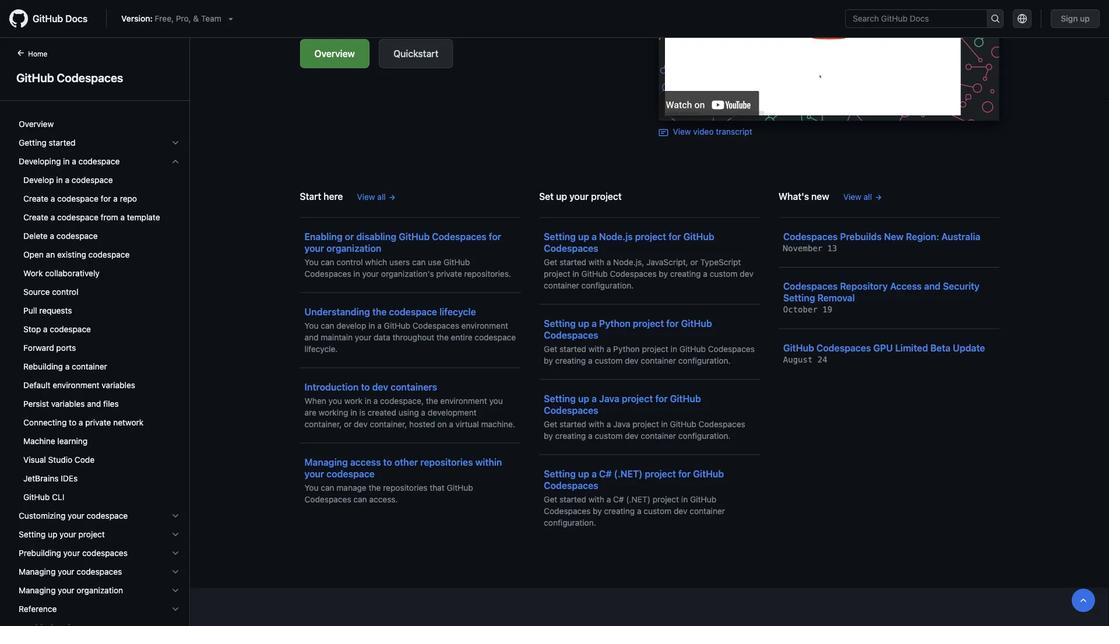 Task type: locate. For each thing, give the bounding box(es) containing it.
can left manage
[[321, 483, 334, 492]]

get inside setting up a python project for github codespaces get started with a python project in github codespaces by creating a custom dev container configuration.
[[544, 344, 558, 354]]

codespace up manage
[[327, 468, 375, 479]]

create a codespace from a template link
[[14, 208, 185, 227]]

you up machine.
[[490, 396, 503, 406]]

managing inside managing your codespaces dropdown button
[[19, 567, 56, 577]]

organization down managing your codespaces dropdown button
[[77, 586, 123, 595]]

control inside source control link
[[52, 287, 78, 297]]

tooltip
[[1072, 589, 1096, 612]]

0 vertical spatial and
[[925, 281, 941, 292]]

pull requests
[[23, 306, 72, 315]]

for for setting up a python project for github codespaces
[[667, 318, 679, 329]]

setting inside setting up a java project for github codespaces get started with a java project in github codespaces by creating a custom dev container configuration.
[[544, 393, 576, 404]]

2 horizontal spatial view
[[844, 192, 862, 201]]

0 vertical spatial private
[[437, 269, 462, 278]]

all up prebuilds
[[864, 192, 873, 201]]

2 all from the left
[[864, 192, 873, 201]]

0 horizontal spatial view
[[357, 192, 375, 201]]

for inside 'developing in a codespace' element
[[101, 194, 111, 204]]

view all
[[357, 192, 386, 201], [844, 192, 873, 201]]

lifecycle
[[440, 306, 476, 317]]

repositories up that
[[421, 457, 473, 468]]

sc 9kayk9 0 image for reference
[[171, 605, 180, 614]]

codespaces inside "link"
[[57, 71, 123, 84]]

pull
[[23, 306, 37, 315]]

and inside 'developing in a codespace' element
[[87, 399, 101, 409]]

github inside github codespaces gpu limited beta update august 24
[[784, 342, 815, 353]]

environment up development at the left bottom of the page
[[441, 396, 487, 406]]

0 horizontal spatial all
[[378, 192, 386, 201]]

3 sc 9kayk9 0 image from the top
[[171, 567, 180, 577]]

for for setting up a java project for github codespaces
[[656, 393, 668, 404]]

codespaces for managing your codespaces
[[77, 567, 122, 577]]

and inside understanding the codespace lifecycle you can develop in a github codespaces environment and maintain your data throughout the entire codespace lifecycle.
[[305, 332, 319, 342]]

which
[[365, 257, 387, 267]]

1 vertical spatial you
[[305, 321, 319, 330]]

view for codespaces prebuilds new region: australia
[[844, 192, 862, 201]]

to left other
[[383, 457, 392, 468]]

setting
[[544, 231, 576, 242], [784, 292, 816, 304], [544, 318, 576, 329], [544, 393, 576, 404], [544, 468, 576, 479], [19, 530, 46, 539]]

container inside setting up a java project for github codespaces get started with a java project in github codespaces by creating a custom dev container configuration.
[[641, 431, 677, 441]]

your
[[570, 191, 589, 202], [305, 243, 324, 254], [362, 269, 379, 278], [355, 332, 372, 342], [305, 468, 324, 479], [68, 511, 84, 521], [60, 530, 76, 539], [63, 548, 80, 558], [58, 567, 74, 577], [58, 586, 74, 595]]

up inside setting up a java project for github codespaces get started with a java project in github codespaces by creating a custom dev container configuration.
[[578, 393, 590, 404]]

0 vertical spatial you
[[305, 257, 319, 267]]

view all right new
[[844, 192, 873, 201]]

environment inside 'developing in a codespace' element
[[53, 381, 99, 390]]

4 with from the top
[[589, 495, 605, 504]]

up for set up your project
[[556, 191, 567, 202]]

1 horizontal spatial overview
[[315, 48, 355, 59]]

0 vertical spatial python
[[599, 318, 631, 329]]

2 with from the top
[[589, 344, 605, 354]]

view all link up prebuilds
[[844, 191, 883, 203]]

and right access
[[925, 281, 941, 292]]

you for enabling or disabling github codespaces for your organization
[[305, 257, 319, 267]]

2 horizontal spatial to
[[383, 457, 392, 468]]

machine learning
[[23, 436, 88, 446]]

1 sc 9kayk9 0 image from the top
[[171, 138, 180, 148]]

1 horizontal spatial variables
[[102, 381, 135, 390]]

2 vertical spatial and
[[87, 399, 101, 409]]

a
[[72, 157, 76, 166], [65, 175, 69, 185], [51, 194, 55, 204], [113, 194, 118, 204], [51, 213, 55, 222], [120, 213, 125, 222], [592, 231, 597, 242], [50, 231, 54, 241], [607, 257, 611, 267], [704, 269, 708, 278], [592, 318, 597, 329], [377, 321, 382, 330], [43, 325, 48, 334], [607, 344, 611, 354], [588, 356, 593, 365], [65, 362, 70, 371], [592, 393, 597, 404], [374, 396, 378, 406], [421, 408, 426, 417], [79, 418, 83, 427], [449, 419, 454, 429], [607, 419, 611, 429], [588, 431, 593, 441], [592, 468, 597, 479], [607, 495, 611, 504], [637, 506, 642, 516]]

0 horizontal spatial you
[[329, 396, 342, 406]]

view right new
[[844, 192, 862, 201]]

dev inside setting up a java project for github codespaces get started with a java project in github codespaces by creating a custom dev container configuration.
[[625, 431, 639, 441]]

october 19 element
[[784, 305, 833, 315]]

0 vertical spatial variables
[[102, 381, 135, 390]]

sc 9kayk9 0 image
[[171, 157, 180, 166], [171, 511, 180, 521], [171, 549, 180, 558]]

machine
[[23, 436, 55, 446]]

4 sc 9kayk9 0 image from the top
[[171, 586, 180, 595]]

environment inside understanding the codespace lifecycle you can develop in a github codespaces environment and maintain your data throughout the entire codespace lifecycle.
[[462, 321, 508, 330]]

1 vertical spatial and
[[305, 332, 319, 342]]

sc 9kayk9 0 image
[[171, 138, 180, 148], [171, 530, 180, 539], [171, 567, 180, 577], [171, 586, 180, 595], [171, 605, 180, 614]]

0 horizontal spatial variables
[[51, 399, 85, 409]]

developing in a codespace element
[[9, 152, 190, 507], [9, 171, 190, 507]]

1 horizontal spatial control
[[337, 257, 363, 267]]

with inside setting up a node.js project for github codespaces get started with a node.js, javascript, or typescript project in github codespaces by creating a custom dev container configuration.
[[589, 257, 605, 267]]

an
[[46, 250, 55, 260]]

control down work collaboratively
[[52, 287, 78, 297]]

view
[[673, 127, 691, 136], [357, 192, 375, 201], [844, 192, 862, 201]]

environment up persist variables and files
[[53, 381, 99, 390]]

you left manage
[[305, 483, 319, 492]]

0 vertical spatial create
[[23, 194, 48, 204]]

container, down created
[[370, 419, 407, 429]]

sc 9kayk9 0 image for managing your codespaces
[[171, 567, 180, 577]]

view right here
[[357, 192, 375, 201]]

1 developing in a codespace element from the top
[[9, 152, 190, 507]]

studio
[[48, 455, 72, 465]]

to up learning
[[69, 418, 76, 427]]

0 vertical spatial organization
[[327, 243, 382, 254]]

control inside enabling or disabling github codespaces for your organization you can control which users can use github codespaces in your organization's private repositories.
[[337, 257, 363, 267]]

None search field
[[846, 9, 1004, 28]]

prebuilds
[[841, 231, 882, 242]]

java
[[599, 393, 620, 404], [614, 419, 631, 429]]

0 vertical spatial control
[[337, 257, 363, 267]]

started for setting up a node.js project for github codespaces
[[560, 257, 587, 267]]

control left which
[[337, 257, 363, 267]]

2 vertical spatial managing
[[19, 586, 56, 595]]

configuration.
[[582, 281, 634, 290], [679, 356, 731, 365], [679, 431, 731, 441], [544, 518, 596, 527]]

environment for understanding the codespace lifecycle
[[462, 321, 508, 330]]

0 vertical spatial (.net)
[[614, 468, 643, 479]]

2 you from the top
[[305, 321, 319, 330]]

quickstart
[[394, 48, 439, 59]]

for for setting up a node.js project for github codespaces
[[669, 231, 681, 242]]

1 horizontal spatial and
[[305, 332, 319, 342]]

0 horizontal spatial container,
[[305, 419, 342, 429]]

sc 9kayk9 0 image inside developing in a codespace dropdown button
[[171, 157, 180, 166]]

codespace inside managing access to other repositories within your codespace you can manage the repositories that github codespaces can access.
[[327, 468, 375, 479]]

5 sc 9kayk9 0 image from the top
[[171, 605, 180, 614]]

and left files
[[87, 399, 101, 409]]

create for create a codespace for a repo
[[23, 194, 48, 204]]

setting for setting up a c# (.net) project for github codespaces
[[544, 468, 576, 479]]

private down persist variables and files link
[[85, 418, 111, 427]]

creating inside setting up a java project for github codespaces get started with a java project in github codespaces by creating a custom dev container configuration.
[[556, 431, 586, 441]]

3 get from the top
[[544, 419, 558, 429]]

in inside understanding the codespace lifecycle you can develop in a github codespaces environment and maintain your data throughout the entire codespace lifecycle.
[[369, 321, 375, 330]]

0 vertical spatial overview link
[[300, 39, 370, 68]]

1 vertical spatial variables
[[51, 399, 85, 409]]

1 vertical spatial to
[[69, 418, 76, 427]]

1 view all from the left
[[357, 192, 386, 201]]

1 vertical spatial repositories
[[383, 483, 428, 492]]

can
[[321, 257, 334, 267], [412, 257, 426, 267], [321, 321, 334, 330], [321, 483, 334, 492], [354, 495, 367, 504]]

0 vertical spatial codespaces
[[82, 548, 128, 558]]

get inside setting up a java project for github codespaces get started with a java project in github codespaces by creating a custom dev container configuration.
[[544, 419, 558, 429]]

overview inside github codespaces element
[[19, 119, 54, 129]]

view all right here
[[357, 192, 386, 201]]

enabling or disabling github codespaces for your organization you can control which users can use github codespaces in your organization's private repositories.
[[305, 231, 511, 278]]

view right link image
[[673, 127, 691, 136]]

custom inside setting up a python project for github codespaces get started with a python project in github codespaces by creating a custom dev container configuration.
[[595, 356, 623, 365]]

repositories up access.
[[383, 483, 428, 492]]

1 get from the top
[[544, 257, 558, 267]]

to up work
[[361, 381, 370, 392]]

update
[[953, 342, 986, 353]]

forward
[[23, 343, 54, 353]]

up inside dropdown button
[[48, 530, 57, 539]]

2 create from the top
[[23, 213, 48, 222]]

1 horizontal spatial organization
[[327, 243, 382, 254]]

maintain
[[321, 332, 353, 342]]

get for setting up a node.js project for github codespaces
[[544, 257, 558, 267]]

to for connecting
[[69, 418, 76, 427]]

(.net)
[[614, 468, 643, 479], [627, 495, 651, 504]]

the inside managing access to other repositories within your codespace you can manage the repositories that github codespaces can access.
[[369, 483, 381, 492]]

1 vertical spatial control
[[52, 287, 78, 297]]

view video transcript link
[[659, 127, 753, 137]]

set
[[540, 191, 554, 202]]

setting inside setting up a node.js project for github codespaces get started with a node.js, javascript, or typescript project in github codespaces by creating a custom dev container configuration.
[[544, 231, 576, 242]]

1 vertical spatial managing
[[19, 567, 56, 577]]

codespace down the create a codespace for a repo
[[57, 213, 98, 222]]

github cli link
[[14, 488, 185, 507]]

to inside the introduction to dev containers when you work in a codespace, the environment you are working in is created using a development container, or dev container, hosted on a virtual machine.
[[361, 381, 370, 392]]

can up maintain
[[321, 321, 334, 330]]

2 horizontal spatial and
[[925, 281, 941, 292]]

codespaces down prebuilding your codespaces dropdown button
[[77, 567, 122, 577]]

2 vertical spatial sc 9kayk9 0 image
[[171, 549, 180, 558]]

default environment variables link
[[14, 376, 185, 395]]

new
[[812, 191, 830, 202]]

1 sc 9kayk9 0 image from the top
[[171, 157, 180, 166]]

create
[[23, 194, 48, 204], [23, 213, 48, 222]]

1 you from the top
[[305, 257, 319, 267]]

overview
[[315, 48, 355, 59], [19, 119, 54, 129]]

codespaces inside prebuilding your codespaces dropdown button
[[82, 548, 128, 558]]

1 horizontal spatial view
[[673, 127, 691, 136]]

code
[[75, 455, 95, 465]]

create down develop at the left top
[[23, 194, 48, 204]]

github inside managing access to other repositories within your codespace you can manage the repositories that github codespaces can access.
[[447, 483, 473, 492]]

1 vertical spatial environment
[[53, 381, 99, 390]]

github codespaces gpu limited beta update august 24
[[784, 342, 986, 364]]

0 horizontal spatial and
[[87, 399, 101, 409]]

that
[[430, 483, 445, 492]]

for inside enabling or disabling github codespaces for your organization you can control which users can use github codespaces in your organization's private repositories.
[[489, 231, 502, 242]]

private down use
[[437, 269, 462, 278]]

4 get from the top
[[544, 495, 558, 504]]

2 vertical spatial to
[[383, 457, 392, 468]]

view all link for what's new
[[844, 191, 883, 203]]

2 vertical spatial or
[[344, 419, 352, 429]]

0 vertical spatial managing
[[305, 457, 348, 468]]

started inside setting up a java project for github codespaces get started with a java project in github codespaces by creating a custom dev container configuration.
[[560, 419, 587, 429]]

create up delete
[[23, 213, 48, 222]]

0 horizontal spatial organization
[[77, 586, 123, 595]]

view all link up disabling
[[357, 191, 396, 203]]

github docs link
[[9, 9, 97, 28]]

configuration. inside setting up a c# (.net) project for github codespaces get started with a c# (.net) project in github codespaces by creating a custom dev container configuration.
[[544, 518, 596, 527]]

up for setting up a c# (.net) project for github codespaces get started with a c# (.net) project in github codespaces by creating a custom dev container configuration.
[[578, 468, 590, 479]]

0 horizontal spatial c#
[[599, 468, 612, 479]]

0 vertical spatial or
[[345, 231, 354, 242]]

by inside setting up a node.js project for github codespaces get started with a node.js, javascript, or typescript project in github codespaces by creating a custom dev container configuration.
[[659, 269, 668, 278]]

stop a codespace link
[[14, 320, 185, 339]]

0 horizontal spatial view all
[[357, 192, 386, 201]]

github cli
[[23, 492, 64, 502]]

stop
[[23, 325, 41, 334]]

with inside setting up a java project for github codespaces get started with a java project in github codespaces by creating a custom dev container configuration.
[[589, 419, 605, 429]]

managing up manage
[[305, 457, 348, 468]]

1 horizontal spatial overview link
[[300, 39, 370, 68]]

1 vertical spatial python
[[614, 344, 640, 354]]

security
[[943, 281, 980, 292]]

private
[[437, 269, 462, 278], [85, 418, 111, 427]]

setting inside setting up a c# (.net) project for github codespaces get started with a c# (.net) project in github codespaces by creating a custom dev container configuration.
[[544, 468, 576, 479]]

managing inside 'managing your organization' dropdown button
[[19, 586, 56, 595]]

with inside setting up a python project for github codespaces get started with a python project in github codespaces by creating a custom dev container configuration.
[[589, 344, 605, 354]]

1 vertical spatial or
[[691, 257, 699, 267]]

setting up your project button
[[14, 525, 185, 544]]

codespaces inside understanding the codespace lifecycle you can develop in a github codespaces environment and maintain your data throughout the entire codespace lifecycle.
[[413, 321, 459, 330]]

throughout
[[393, 332, 435, 342]]

up for setting up a node.js project for github codespaces get started with a node.js, javascript, or typescript project in github codespaces by creating a custom dev container configuration.
[[578, 231, 590, 242]]

managing your codespaces button
[[14, 563, 185, 581]]

can inside understanding the codespace lifecycle you can develop in a github codespaces environment and maintain your data throughout the entire codespace lifecycle.
[[321, 321, 334, 330]]

0 vertical spatial environment
[[462, 321, 508, 330]]

all up disabling
[[378, 192, 386, 201]]

search image
[[991, 14, 1001, 23]]

create for create a codespace from a template
[[23, 213, 48, 222]]

1 horizontal spatial container,
[[370, 419, 407, 429]]

0 vertical spatial to
[[361, 381, 370, 392]]

sign
[[1061, 14, 1079, 23]]

repositories.
[[465, 269, 511, 278]]

or inside enabling or disabling github codespaces for your organization you can control which users can use github codespaces in your organization's private repositories.
[[345, 231, 354, 242]]

0 vertical spatial c#
[[599, 468, 612, 479]]

is
[[359, 408, 366, 417]]

up for sign up
[[1081, 14, 1091, 23]]

setting for setting up a java project for github codespaces
[[544, 393, 576, 404]]

source control link
[[14, 283, 185, 301]]

0 horizontal spatial control
[[52, 287, 78, 297]]

august 24 element
[[784, 355, 828, 364]]

2 vertical spatial you
[[305, 483, 319, 492]]

codespaces inside managing your codespaces dropdown button
[[77, 567, 122, 577]]

up inside setting up a node.js project for github codespaces get started with a node.js, javascript, or typescript project in github codespaces by creating a custom dev container configuration.
[[578, 231, 590, 242]]

november
[[784, 243, 823, 253]]

project inside dropdown button
[[78, 530, 105, 539]]

network
[[113, 418, 144, 427]]

setting for setting up a python project for github codespaces
[[544, 318, 576, 329]]

started inside setting up a node.js project for github codespaces get started with a node.js, javascript, or typescript project in github codespaces by creating a custom dev container configuration.
[[560, 257, 587, 267]]

in inside dropdown button
[[63, 157, 70, 166]]

codespaces inside managing access to other repositories within your codespace you can manage the repositories that github codespaces can access.
[[305, 495, 351, 504]]

python
[[599, 318, 631, 329], [614, 344, 640, 354]]

github inside understanding the codespace lifecycle you can develop in a github codespaces environment and maintain your data throughout the entire codespace lifecycle.
[[384, 321, 411, 330]]

files
[[103, 399, 119, 409]]

0 vertical spatial overview
[[315, 48, 355, 59]]

1 view all link from the left
[[357, 191, 396, 203]]

1 horizontal spatial all
[[864, 192, 873, 201]]

1 vertical spatial overview
[[19, 119, 54, 129]]

sc 9kayk9 0 image inside customizing your codespace dropdown button
[[171, 511, 180, 521]]

get inside setting up a node.js project for github codespaces get started with a node.js, javascript, or typescript project in github codespaces by creating a custom dev container configuration.
[[544, 257, 558, 267]]

1 vertical spatial private
[[85, 418, 111, 427]]

configuration. inside setting up a node.js project for github codespaces get started with a node.js, javascript, or typescript project in github codespaces by creating a custom dev container configuration.
[[582, 281, 634, 290]]

all for disabling
[[378, 192, 386, 201]]

codespaces down setting up your project dropdown button
[[82, 548, 128, 558]]

managing inside managing access to other repositories within your codespace you can manage the repositories that github codespaces can access.
[[305, 457, 348, 468]]

managing for organization
[[19, 586, 56, 595]]

entire
[[451, 332, 473, 342]]

1 vertical spatial organization
[[77, 586, 123, 595]]

2 view all from the left
[[844, 192, 873, 201]]

1 you from the left
[[329, 396, 342, 406]]

sc 9kayk9 0 image inside reference dropdown button
[[171, 605, 180, 614]]

1 all from the left
[[378, 192, 386, 201]]

container, down working
[[305, 419, 342, 429]]

and inside the codespaces repository access and security setting removal october 19
[[925, 281, 941, 292]]

you
[[305, 257, 319, 267], [305, 321, 319, 330], [305, 483, 319, 492]]

&
[[193, 14, 199, 23]]

managing up reference
[[19, 586, 56, 595]]

creating inside setting up a python project for github codespaces get started with a python project in github codespaces by creating a custom dev container configuration.
[[556, 356, 586, 365]]

started inside setting up a c# (.net) project for github codespaces get started with a c# (.net) project in github codespaces by creating a custom dev container configuration.
[[560, 495, 587, 504]]

javascript,
[[647, 257, 689, 267]]

1 horizontal spatial private
[[437, 269, 462, 278]]

video
[[694, 127, 714, 136]]

1 vertical spatial sc 9kayk9 0 image
[[171, 511, 180, 521]]

1 horizontal spatial view all
[[844, 192, 873, 201]]

codespaces inside the codespaces repository access and security setting removal october 19
[[784, 281, 838, 292]]

for inside setting up a java project for github codespaces get started with a java project in github codespaces by creating a custom dev container configuration.
[[656, 393, 668, 404]]

1 with from the top
[[589, 257, 605, 267]]

or down working
[[344, 419, 352, 429]]

3 with from the top
[[589, 419, 605, 429]]

up for setting up a java project for github codespaces get started with a java project in github codespaces by creating a custom dev container configuration.
[[578, 393, 590, 404]]

started for setting up a python project for github codespaces
[[560, 344, 587, 354]]

sc 9kayk9 0 image inside getting started dropdown button
[[171, 138, 180, 148]]

you up lifecycle. on the left bottom of page
[[305, 321, 319, 330]]

scroll to top image
[[1079, 596, 1089, 605]]

develop in a codespace
[[23, 175, 113, 185]]

to inside 'developing in a codespace' element
[[69, 418, 76, 427]]

node.js,
[[614, 257, 645, 267]]

organization down disabling
[[327, 243, 382, 254]]

sc 9kayk9 0 image inside prebuilding your codespaces dropdown button
[[171, 549, 180, 558]]

understanding the codespace lifecycle you can develop in a github codespaces environment and maintain your data throughout the entire codespace lifecycle.
[[305, 306, 516, 354]]

0 horizontal spatial to
[[69, 418, 76, 427]]

started inside setting up a python project for github codespaces get started with a python project in github codespaces by creating a custom dev container configuration.
[[560, 344, 587, 354]]

1 vertical spatial codespaces
[[77, 567, 122, 577]]

0 vertical spatial repositories
[[421, 457, 473, 468]]

0 vertical spatial sc 9kayk9 0 image
[[171, 157, 180, 166]]

or right enabling
[[345, 231, 354, 242]]

sc 9kayk9 0 image for developing in a codespace
[[171, 157, 180, 166]]

2 view all link from the left
[[844, 191, 883, 203]]

started for setting up a java project for github codespaces
[[560, 419, 587, 429]]

create a codespace for a repo link
[[14, 190, 185, 208]]

getting started button
[[14, 134, 185, 152]]

0 horizontal spatial private
[[85, 418, 111, 427]]

environment up entire
[[462, 321, 508, 330]]

work collaboratively
[[23, 269, 100, 278]]

you inside managing access to other repositories within your codespace you can manage the repositories that github codespaces can access.
[[305, 483, 319, 492]]

2 developing in a codespace element from the top
[[9, 171, 190, 507]]

the down containers
[[426, 396, 438, 406]]

the up access.
[[369, 483, 381, 492]]

you inside enabling or disabling github codespaces for your organization you can control which users can use github codespaces in your organization's private repositories.
[[305, 257, 319, 267]]

managing for codespaces
[[19, 567, 56, 577]]

create a codespace from a template
[[23, 213, 160, 222]]

1 vertical spatial (.net)
[[627, 495, 651, 504]]

2 sc 9kayk9 0 image from the top
[[171, 511, 180, 521]]

docs
[[65, 13, 88, 24]]

or left typescript
[[691, 257, 699, 267]]

your inside managing access to other repositories within your codespace you can manage the repositories that github codespaces can access.
[[305, 468, 324, 479]]

github codespaces link
[[14, 69, 176, 86]]

1 horizontal spatial you
[[490, 396, 503, 406]]

Search GitHub Docs search field
[[846, 10, 988, 27]]

australia
[[942, 231, 981, 242]]

codespace up the ports
[[50, 325, 91, 334]]

visual studio code
[[23, 455, 95, 465]]

0 horizontal spatial view all link
[[357, 191, 396, 203]]

you up working
[[329, 396, 342, 406]]

machine.
[[481, 419, 516, 429]]

use
[[428, 257, 442, 267]]

1 horizontal spatial to
[[361, 381, 370, 392]]

creating inside setting up a c# (.net) project for github codespaces get started with a c# (.net) project in github codespaces by creating a custom dev container configuration.
[[604, 506, 635, 516]]

sc 9kayk9 0 image inside 'managing your organization' dropdown button
[[171, 586, 180, 595]]

visual studio code link
[[14, 451, 185, 469]]

developing in a codespace element containing develop in a codespace
[[9, 171, 190, 507]]

1 create from the top
[[23, 194, 48, 204]]

setting inside setting up a python project for github codespaces get started with a python project in github codespaces by creating a custom dev container configuration.
[[544, 318, 576, 329]]

1 horizontal spatial view all link
[[844, 191, 883, 203]]

variables up files
[[102, 381, 135, 390]]

other
[[395, 457, 418, 468]]

up
[[1081, 14, 1091, 23], [556, 191, 567, 202], [578, 231, 590, 242], [578, 318, 590, 329], [578, 393, 590, 404], [578, 468, 590, 479], [48, 530, 57, 539]]

for inside setting up a python project for github codespaces get started with a python project in github codespaces by creating a custom dev container configuration.
[[667, 318, 679, 329]]

within
[[476, 457, 502, 468]]

1 vertical spatial c#
[[614, 495, 624, 504]]

get
[[544, 257, 558, 267], [544, 344, 558, 354], [544, 419, 558, 429], [544, 495, 558, 504]]

get for setting up a java project for github codespaces
[[544, 419, 558, 429]]

create inside create a codespace for a repo link
[[23, 194, 48, 204]]

variables down default environment variables
[[51, 399, 85, 409]]

codespaces prebuilds new region: australia november 13
[[784, 231, 981, 253]]

3 you from the top
[[305, 483, 319, 492]]

you down enabling
[[305, 257, 319, 267]]

0 horizontal spatial overview
[[19, 119, 54, 129]]

2 sc 9kayk9 0 image from the top
[[171, 530, 180, 539]]

managing down prebuilding
[[19, 567, 56, 577]]

development
[[428, 408, 477, 417]]

3 sc 9kayk9 0 image from the top
[[171, 549, 180, 558]]

and up lifecycle. on the left bottom of page
[[305, 332, 319, 342]]

2 vertical spatial environment
[[441, 396, 487, 406]]

view for enabling or disabling github codespaces for your organization
[[357, 192, 375, 201]]

container inside setting up a c# (.net) project for github codespaces get started with a c# (.net) project in github codespaces by creating a custom dev container configuration.
[[690, 506, 725, 516]]

1 vertical spatial overview link
[[14, 115, 185, 134]]

2 get from the top
[[544, 344, 558, 354]]

1 vertical spatial create
[[23, 213, 48, 222]]

custom
[[710, 269, 738, 278], [595, 356, 623, 365], [595, 431, 623, 441], [644, 506, 672, 516]]

container inside rebuilding a container link
[[72, 362, 107, 371]]

working
[[319, 408, 348, 417]]

existing
[[57, 250, 86, 260]]

sc 9kayk9 0 image inside managing your codespaces dropdown button
[[171, 567, 180, 577]]



Task type: vqa. For each thing, say whether or not it's contained in the screenshot.


Task type: describe. For each thing, give the bounding box(es) containing it.
codespaces inside github codespaces gpu limited beta update august 24
[[817, 342, 872, 353]]

here
[[324, 191, 343, 202]]

dev inside setting up a python project for github codespaces get started with a python project in github codespaces by creating a custom dev container configuration.
[[625, 356, 639, 365]]

can down manage
[[354, 495, 367, 504]]

sign up link
[[1052, 9, 1100, 28]]

in inside setting up a java project for github codespaces get started with a java project in github codespaces by creating a custom dev container configuration.
[[662, 419, 668, 429]]

you inside understanding the codespace lifecycle you can develop in a github codespaces environment and maintain your data throughout the entire codespace lifecycle.
[[305, 321, 319, 330]]

your inside understanding the codespace lifecycle you can develop in a github codespaces environment and maintain your data throughout the entire codespace lifecycle.
[[355, 332, 372, 342]]

custom inside setting up a java project for github codespaces get started with a java project in github codespaces by creating a custom dev container configuration.
[[595, 431, 623, 441]]

delete
[[23, 231, 48, 241]]

codespace down develop in a codespace
[[57, 194, 98, 204]]

developing in a codespace button
[[14, 152, 185, 171]]

sc 9kayk9 0 image for setting up your project
[[171, 530, 180, 539]]

the left entire
[[437, 332, 449, 342]]

template
[[127, 213, 160, 222]]

organization's
[[381, 269, 434, 278]]

by inside setting up a java project for github codespaces get started with a java project in github codespaces by creating a custom dev container configuration.
[[544, 431, 553, 441]]

private inside enabling or disabling github codespaces for your organization you can control which users can use github codespaces in your organization's private repositories.
[[437, 269, 462, 278]]

pro,
[[176, 14, 191, 23]]

access
[[350, 457, 381, 468]]

view all for what's new
[[844, 192, 873, 201]]

with for node.js
[[589, 257, 605, 267]]

when
[[305, 396, 326, 406]]

new
[[885, 231, 904, 242]]

setting for setting up a node.js project for github codespaces
[[544, 231, 576, 242]]

for for enabling or disabling github codespaces for your organization
[[489, 231, 502, 242]]

october
[[784, 305, 818, 315]]

1 horizontal spatial c#
[[614, 495, 624, 504]]

in inside setting up a node.js project for github codespaces get started with a node.js, javascript, or typescript project in github codespaces by creating a custom dev container configuration.
[[573, 269, 579, 278]]

are
[[305, 408, 317, 417]]

github inside "link"
[[16, 71, 54, 84]]

setting up a node.js project for github codespaces get started with a node.js, javascript, or typescript project in github codespaces by creating a custom dev container configuration.
[[544, 231, 754, 290]]

dev inside setting up a c# (.net) project for github codespaces get started with a c# (.net) project in github codespaces by creating a custom dev container configuration.
[[674, 506, 688, 516]]

to for introduction
[[361, 381, 370, 392]]

sc 9kayk9 0 image for managing your organization
[[171, 586, 180, 595]]

prebuilding your codespaces
[[19, 548, 128, 558]]

2 container, from the left
[[370, 419, 407, 429]]

1 vertical spatial java
[[614, 419, 631, 429]]

getting started
[[19, 138, 76, 148]]

using
[[399, 408, 419, 417]]

github codespaces element
[[0, 47, 190, 626]]

up for setting up a python project for github codespaces get started with a python project in github codespaces by creating a custom dev container configuration.
[[578, 318, 590, 329]]

reference
[[19, 604, 57, 614]]

link image
[[659, 128, 669, 137]]

setting inside dropdown button
[[19, 530, 46, 539]]

codespace down developing in a codespace dropdown button
[[72, 175, 113, 185]]

configuration. inside setting up a java project for github codespaces get started with a java project in github codespaces by creating a custom dev container configuration.
[[679, 431, 731, 441]]

stop a codespace
[[23, 325, 91, 334]]

view all link for start here
[[357, 191, 396, 203]]

default environment variables
[[23, 381, 135, 390]]

transcript
[[716, 127, 753, 136]]

all for new
[[864, 192, 873, 201]]

in inside enabling or disabling github codespaces for your organization you can control which users can use github codespaces in your organization's private repositories.
[[354, 269, 360, 278]]

0 vertical spatial java
[[599, 393, 620, 404]]

sc 9kayk9 0 image for prebuilding your codespaces
[[171, 549, 180, 558]]

setting inside the codespaces repository access and security setting removal october 19
[[784, 292, 816, 304]]

19
[[823, 305, 833, 315]]

limited
[[896, 342, 929, 353]]

created
[[368, 408, 397, 417]]

get for setting up a python project for github codespaces
[[544, 344, 558, 354]]

sc 9kayk9 0 image for getting started
[[171, 138, 180, 148]]

access.
[[369, 495, 398, 504]]

gpu
[[874, 342, 894, 353]]

sign up
[[1061, 14, 1091, 23]]

triangle down image
[[226, 14, 235, 23]]

container inside setting up a python project for github codespaces get started with a python project in github codespaces by creating a custom dev container configuration.
[[641, 356, 677, 365]]

in inside setting up a python project for github codespaces get started with a python project in github codespaces by creating a custom dev container configuration.
[[671, 344, 678, 354]]

by inside setting up a python project for github codespaces get started with a python project in github codespaces by creating a custom dev container configuration.
[[544, 356, 553, 365]]

a inside understanding the codespace lifecycle you can develop in a github codespaces environment and maintain your data throughout the entire codespace lifecycle.
[[377, 321, 382, 330]]

managing access to other repositories within your codespace you can manage the repositories that github codespaces can access.
[[305, 457, 502, 504]]

containers
[[391, 381, 437, 392]]

0 horizontal spatial overview link
[[14, 115, 185, 134]]

on
[[438, 419, 447, 429]]

the inside the introduction to dev containers when you work in a codespace, the environment you are working in is created using a development container, or dev container, hosted on a virtual machine.
[[426, 396, 438, 406]]

24
[[818, 355, 828, 364]]

team
[[201, 14, 221, 23]]

github docs
[[33, 13, 88, 24]]

customizing
[[19, 511, 66, 521]]

beta
[[931, 342, 951, 353]]

the up 'data'
[[373, 306, 387, 317]]

organization inside enabling or disabling github codespaces for your organization you can control which users can use github codespaces in your organization's private repositories.
[[327, 243, 382, 254]]

develop
[[23, 175, 54, 185]]

region:
[[906, 231, 940, 242]]

for inside setting up a c# (.net) project for github codespaces get started with a c# (.net) project in github codespaces by creating a custom dev container configuration.
[[679, 468, 691, 479]]

codespace down getting started dropdown button
[[79, 157, 120, 166]]

node.js
[[599, 231, 633, 242]]

customizing your codespace button
[[14, 507, 185, 525]]

open an existing codespace link
[[14, 246, 185, 264]]

forward ports
[[23, 343, 76, 353]]

organization inside 'managing your organization' dropdown button
[[77, 586, 123, 595]]

connecting
[[23, 418, 67, 427]]

understanding
[[305, 306, 370, 317]]

with inside setting up a c# (.net) project for github codespaces get started with a c# (.net) project in github codespaces by creating a custom dev container configuration.
[[589, 495, 605, 504]]

select language: current language is english image
[[1018, 14, 1028, 23]]

github codespaces
[[16, 71, 123, 84]]

home link
[[12, 48, 66, 60]]

start here
[[300, 191, 343, 202]]

private inside github codespaces element
[[85, 418, 111, 427]]

create a codespace for a repo
[[23, 194, 137, 204]]

jetbrains ides link
[[14, 469, 185, 488]]

reference button
[[14, 600, 185, 619]]

managing your organization button
[[14, 581, 185, 600]]

codespaces inside codespaces prebuilds new region: australia november 13
[[784, 231, 838, 242]]

develop in a codespace link
[[14, 171, 185, 190]]

custom inside setting up a c# (.net) project for github codespaces get started with a c# (.net) project in github codespaces by creating a custom dev container configuration.
[[644, 506, 672, 516]]

developing in a codespace element containing developing in a codespace
[[9, 152, 190, 507]]

codespace down delete a codespace link
[[88, 250, 130, 260]]

quickstart link
[[379, 39, 453, 68]]

codespace up open an existing codespace
[[57, 231, 98, 241]]

your inside dropdown button
[[63, 548, 80, 558]]

prebuilding
[[19, 548, 61, 558]]

or inside setting up a node.js project for github codespaces get started with a node.js, javascript, or typescript project in github codespaces by creating a custom dev container configuration.
[[691, 257, 699, 267]]

jetbrains
[[23, 474, 59, 483]]

set up your project
[[540, 191, 622, 202]]

typescript
[[701, 257, 741, 267]]

managing for to
[[305, 457, 348, 468]]

rebuilding
[[23, 362, 63, 371]]

users
[[390, 257, 410, 267]]

container inside setting up a node.js project for github codespaces get started with a node.js, javascript, or typescript project in github codespaces by creating a custom dev container configuration.
[[544, 281, 580, 290]]

repo
[[120, 194, 137, 204]]

what's new
[[779, 191, 830, 202]]

codespace right entire
[[475, 332, 516, 342]]

or inside the introduction to dev containers when you work in a codespace, the environment you are working in is created using a development container, or dev container, hosted on a virtual machine.
[[344, 419, 352, 429]]

data
[[374, 332, 391, 342]]

setting up a python project for github codespaces get started with a python project in github codespaces by creating a custom dev container configuration.
[[544, 318, 755, 365]]

codespace down 'github cli' link at bottom
[[87, 511, 128, 521]]

a inside dropdown button
[[72, 157, 76, 166]]

you for managing access to other repositories within your codespace
[[305, 483, 319, 492]]

with for java
[[589, 419, 605, 429]]

to inside managing access to other repositories within your codespace you can manage the repositories that github codespaces can access.
[[383, 457, 392, 468]]

in inside setting up a c# (.net) project for github codespaces get started with a c# (.net) project in github codespaces by creating a custom dev container configuration.
[[682, 495, 688, 504]]

can left use
[[412, 257, 426, 267]]

up for setting up your project
[[48, 530, 57, 539]]

dev inside setting up a node.js project for github codespaces get started with a node.js, javascript, or typescript project in github codespaces by creating a custom dev container configuration.
[[740, 269, 754, 278]]

1 container, from the left
[[305, 419, 342, 429]]

by inside setting up a c# (.net) project for github codespaces get started with a c# (.net) project in github codespaces by creating a custom dev container configuration.
[[593, 506, 602, 516]]

source control
[[23, 287, 78, 297]]

managing your codespaces
[[19, 567, 122, 577]]

can down enabling
[[321, 257, 334, 267]]

august
[[784, 355, 813, 364]]

codespace up throughout
[[389, 306, 437, 317]]

persist variables and files
[[23, 399, 119, 409]]

creating inside setting up a node.js project for github codespaces get started with a node.js, javascript, or typescript project in github codespaces by creating a custom dev container configuration.
[[671, 269, 701, 278]]

view all for start here
[[357, 192, 386, 201]]

view inside view video transcript link
[[673, 127, 691, 136]]

get inside setting up a c# (.net) project for github codespaces get started with a c# (.net) project in github codespaces by creating a custom dev container configuration.
[[544, 495, 558, 504]]

visual
[[23, 455, 46, 465]]

codespaces for prebuilding your codespaces
[[82, 548, 128, 558]]

environment for introduction to dev containers
[[441, 396, 487, 406]]

setting up your project
[[19, 530, 105, 539]]

access
[[891, 281, 922, 292]]

started inside dropdown button
[[49, 138, 76, 148]]

configuration. inside setting up a python project for github codespaces get started with a python project in github codespaces by creating a custom dev container configuration.
[[679, 356, 731, 365]]

with for python
[[589, 344, 605, 354]]

2 you from the left
[[490, 396, 503, 406]]

delete a codespace
[[23, 231, 98, 241]]

custom inside setting up a node.js project for github codespaces get started with a node.js, javascript, or typescript project in github codespaces by creating a custom dev container configuration.
[[710, 269, 738, 278]]

november 13 element
[[784, 243, 838, 253]]

sc 9kayk9 0 image for customizing your codespace
[[171, 511, 180, 521]]

pull requests link
[[14, 301, 185, 320]]

delete a codespace link
[[14, 227, 185, 246]]

enabling
[[305, 231, 343, 242]]



